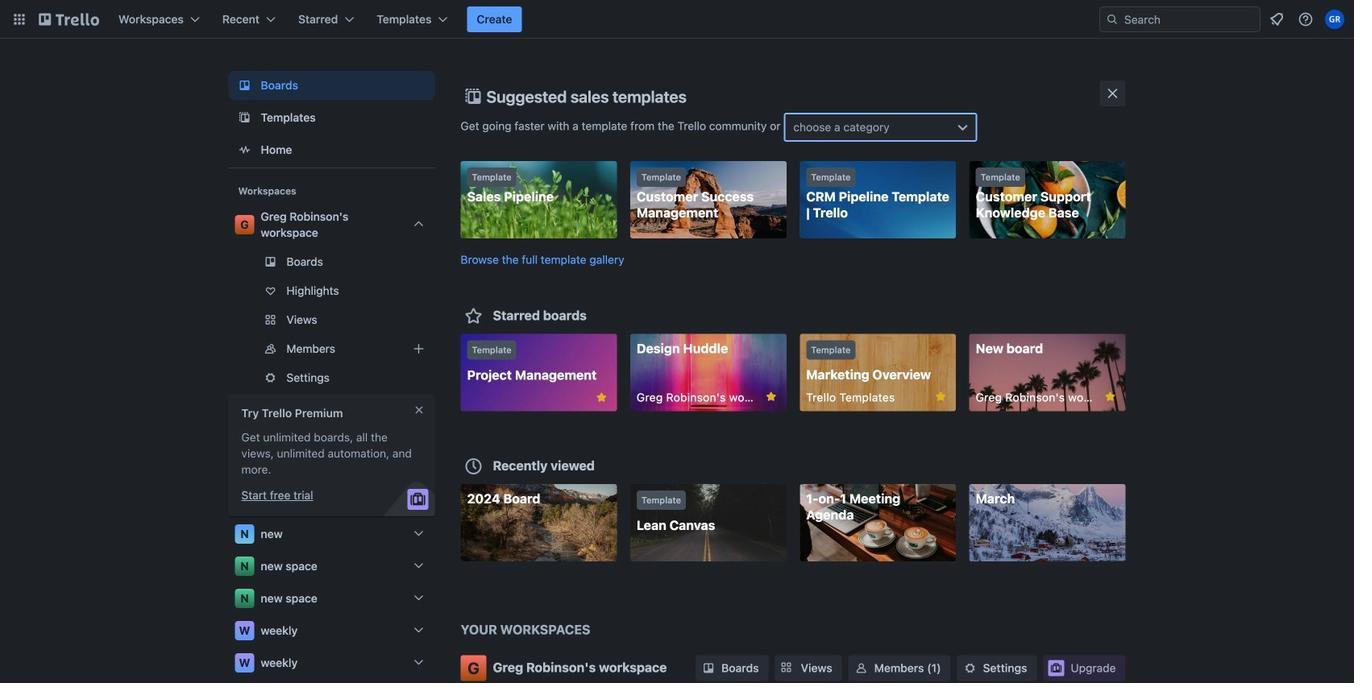 Task type: vqa. For each thing, say whether or not it's contained in the screenshot.
2nd sm image from left
yes



Task type: locate. For each thing, give the bounding box(es) containing it.
primary element
[[0, 0, 1355, 39]]

1 horizontal spatial sm image
[[963, 661, 979, 677]]

sm image
[[854, 661, 870, 677], [963, 661, 979, 677]]

0 horizontal spatial sm image
[[854, 661, 870, 677]]

click to unstar this board. it will be removed from your starred list. image
[[1104, 390, 1118, 404], [595, 391, 609, 405]]

back to home image
[[39, 6, 99, 32]]

open information menu image
[[1298, 11, 1314, 27]]

0 notifications image
[[1268, 10, 1287, 29]]

2 sm image from the left
[[963, 661, 979, 677]]



Task type: describe. For each thing, give the bounding box(es) containing it.
search image
[[1106, 13, 1119, 26]]

1 horizontal spatial click to unstar this board. it will be removed from your starred list. image
[[1104, 390, 1118, 404]]

Search field
[[1119, 8, 1260, 31]]

0 horizontal spatial click to unstar this board. it will be removed from your starred list. image
[[595, 391, 609, 405]]

add image
[[409, 339, 429, 359]]

home image
[[235, 140, 254, 160]]

template board image
[[235, 108, 254, 127]]

1 sm image from the left
[[854, 661, 870, 677]]

board image
[[235, 76, 254, 95]]

sm image
[[701, 661, 717, 677]]

greg robinson (gregrobinson96) image
[[1326, 10, 1345, 29]]



